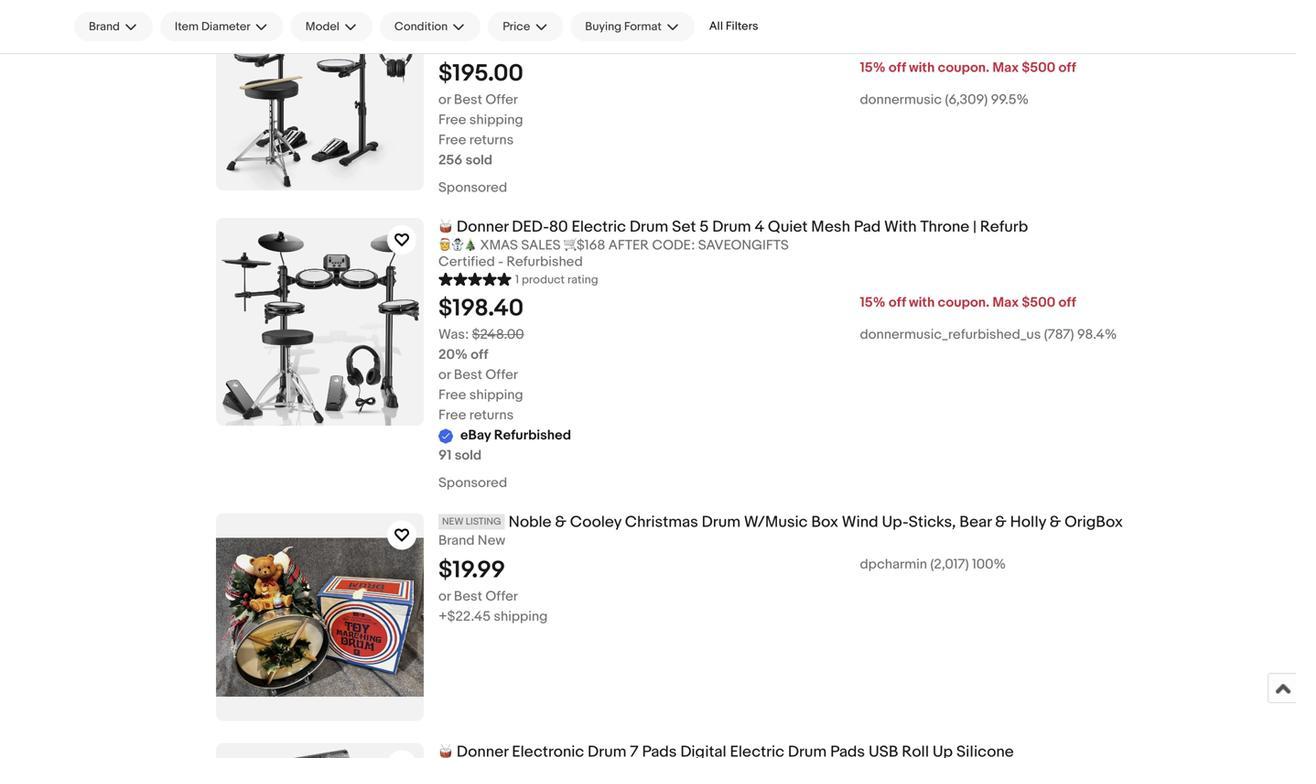 Task type: locate. For each thing, give the bounding box(es) containing it.
shipping right the +$22.45
[[494, 608, 548, 625]]

with up donnermusic_refurbished_us
[[909, 294, 935, 311]]

best down $195.00
[[454, 91, 482, 108]]

0 vertical spatial 5.0 out of 5 stars. image
[[439, 35, 512, 52]]

origbox
[[1065, 513, 1123, 532]]

1 max from the top
[[993, 59, 1019, 76]]

1 vertical spatial 15%
[[860, 294, 886, 311]]

sold down ebay
[[455, 447, 482, 464]]

1 15% from the top
[[860, 59, 886, 76]]

2 5.0 out of 5 stars. image from the top
[[439, 270, 512, 287]]

1 vertical spatial xmas
[[480, 237, 518, 254]]

quiet
[[768, 217, 808, 236]]

0 vertical spatial saveongifts
[[711, 2, 802, 19]]

sponsored down 91
[[439, 475, 507, 491]]

off inside $198.40 was: $248.00 20% off or best offer free shipping free returns ebay refurbished 91 sold
[[471, 347, 488, 363]]

xmas inside the 🥁 donner ded-80 electric drum set 5 drum 4 quiet mesh pad with throne | refurb 🎅☃️🎄 xmas sales 🛒$168 after code: saveongifts certified - refurbished
[[480, 237, 518, 254]]

best up the +$22.45
[[454, 588, 482, 605]]

sticks,
[[909, 513, 956, 532]]

1 sponsored from the top
[[439, 179, 507, 196]]

1 with from the top
[[909, 59, 935, 76]]

max up "donnermusic_refurbished_us (787) 98.4%"
[[993, 294, 1019, 311]]

refurbished up "1 product rating" at the left top of the page
[[507, 254, 583, 270]]

coupon.
[[938, 59, 990, 76], [938, 294, 990, 311]]

offer down $195.00
[[485, 91, 518, 108]]

15% up donnermusic
[[860, 59, 886, 76]]

product right the 2
[[525, 38, 568, 52]]

after
[[621, 2, 662, 19], [608, 237, 649, 254]]

1 vertical spatial or
[[439, 367, 451, 383]]

offer
[[485, 91, 518, 108], [485, 367, 518, 383], [485, 588, 518, 605]]

0 vertical spatial returns
[[469, 132, 514, 148]]

3 & from the left
[[1050, 513, 1061, 532]]

product for rating
[[522, 273, 565, 287]]

1 vertical spatial refurbished
[[494, 427, 571, 444]]

throne
[[920, 217, 970, 236]]

1 vertical spatial max
[[993, 294, 1019, 311]]

(787)
[[1044, 326, 1074, 343]]

1 vertical spatial 15% off with coupon. max $500 off
[[860, 294, 1076, 311]]

2 sponsored from the top
[[439, 475, 507, 491]]

1 vertical spatial 5.0 out of 5 stars. image
[[439, 270, 512, 287]]

1 vertical spatial offer
[[485, 367, 518, 383]]

shipping up ebay
[[469, 387, 523, 403]]

🥁 donner ded-80 electric drum set 5 drum 4 quiet mesh pad with throne | refurb 🎅☃️🎄 xmas sales 🛒$168 after code: saveongifts certified - refurbished
[[439, 217, 1028, 270]]

1 vertical spatial sold
[[455, 447, 482, 464]]

0 vertical spatial refurbished
[[507, 254, 583, 270]]

2 offer from the top
[[485, 367, 518, 383]]

$19.99 or best offer +$22.45 shipping
[[439, 556, 548, 625]]

w/music
[[744, 513, 808, 532]]

donnermusic (6,309) 99.5%
[[860, 91, 1029, 108]]

0 horizontal spatial &
[[555, 513, 567, 532]]

new
[[478, 19, 506, 35], [442, 516, 464, 528], [478, 532, 506, 549]]

15% off with coupon. max $500 off up (6,309)
[[860, 59, 1076, 76]]

0 vertical spatial 15%
[[860, 59, 886, 76]]

diameter
[[201, 19, 251, 34]]

offer inside the '$195.00 or best offer free shipping free returns 256 sold'
[[485, 91, 518, 108]]

shipping down $195.00
[[469, 112, 523, 128]]

15%
[[860, 59, 886, 76], [860, 294, 886, 311]]

sales down ded-
[[521, 237, 561, 254]]

🥁 donner ded-70 electronic drum set quiet mesh pads electric drum with stool image
[[216, 0, 424, 190]]

15% off with coupon. max $500 off
[[860, 59, 1076, 76], [860, 294, 1076, 311]]

1 vertical spatial with
[[909, 294, 935, 311]]

1 or from the top
[[439, 91, 451, 108]]

1 vertical spatial best
[[454, 367, 482, 383]]

offer down $19.99
[[485, 588, 518, 605]]

1 free from the top
[[439, 112, 466, 128]]

2 vertical spatial shipping
[[494, 608, 548, 625]]

donnermusic_refurbished_us
[[860, 326, 1041, 343]]

0 vertical spatial best
[[454, 91, 482, 108]]

$500
[[1022, 59, 1056, 76], [1022, 294, 1056, 311]]

5.0 out of 5 stars. image down certified
[[439, 270, 512, 287]]

(2,017)
[[930, 556, 969, 573]]

0 vertical spatial code:
[[665, 2, 708, 19]]

2 free from the top
[[439, 132, 466, 148]]

🥁 donner ded-80 electric drum set 5 drum 4 quiet mesh pad with throne | refurb link
[[439, 217, 1282, 237]]

offer inside $198.40 was: $248.00 20% off or best offer free shipping free returns ebay refurbished 91 sold
[[485, 367, 518, 383]]

saveongifts up filters
[[711, 2, 802, 19]]

15% off with coupon. max $500 off up donnermusic_refurbished_us
[[860, 294, 1076, 311]]

after inside "🎅☃️🎁🎄 xmas sales 🛒$165 after code: saveongifts brand new"
[[621, 2, 662, 19]]

donner
[[457, 217, 508, 236]]

0 vertical spatial $500
[[1022, 59, 1056, 76]]

ebay
[[460, 427, 491, 444]]

refurbished right ebay
[[494, 427, 571, 444]]

1 $500 from the top
[[1022, 59, 1056, 76]]

0 vertical spatial offer
[[485, 91, 518, 108]]

best down 20%
[[454, 367, 482, 383]]

drum left set
[[630, 217, 669, 236]]

0 vertical spatial or
[[439, 91, 451, 108]]

drum
[[630, 217, 669, 236], [712, 217, 751, 236], [702, 513, 741, 532]]

buying format
[[585, 19, 662, 34]]

shipping inside $19.99 or best offer +$22.45 shipping
[[494, 608, 548, 625]]

2 returns from the top
[[469, 407, 514, 423]]

shipping inside $198.40 was: $248.00 20% off or best offer free shipping free returns ebay refurbished 91 sold
[[469, 387, 523, 403]]

1 vertical spatial after
[[608, 237, 649, 254]]

2 or from the top
[[439, 367, 451, 383]]

2 with from the top
[[909, 294, 935, 311]]

2 vertical spatial or
[[439, 588, 451, 605]]

sponsored
[[439, 179, 507, 196], [439, 475, 507, 491]]

sales
[[534, 2, 574, 19], [521, 237, 561, 254]]

1 5.0 out of 5 stars. image from the top
[[439, 35, 512, 52]]

refurb
[[980, 217, 1028, 236]]

or down 20%
[[439, 367, 451, 383]]

or inside the '$195.00 or best offer free shipping free returns 256 sold'
[[439, 91, 451, 108]]

1 horizontal spatial &
[[995, 513, 1007, 532]]

returns inside $198.40 was: $248.00 20% off or best offer free shipping free returns ebay refurbished 91 sold
[[469, 407, 514, 423]]

0 vertical spatial after
[[621, 2, 662, 19]]

0 vertical spatial 15% off with coupon. max $500 off
[[860, 59, 1076, 76]]

brand left item
[[89, 19, 120, 34]]

returns
[[469, 132, 514, 148], [469, 407, 514, 423]]

sales up 2 product ratings
[[534, 2, 574, 19]]

1 vertical spatial sales
[[521, 237, 561, 254]]

with up donnermusic
[[909, 59, 935, 76]]

1 vertical spatial returns
[[469, 407, 514, 423]]

sold
[[466, 152, 493, 168], [455, 447, 482, 464]]

new inside "🎅☃️🎁🎄 xmas sales 🛒$165 after code: saveongifts brand new"
[[478, 19, 506, 35]]

& right noble
[[555, 513, 567, 532]]

1 vertical spatial saveongifts
[[698, 237, 789, 254]]

3 or from the top
[[439, 588, 451, 605]]

1 vertical spatial $500
[[1022, 294, 1056, 311]]

3 best from the top
[[454, 588, 482, 605]]

0 vertical spatial new
[[478, 19, 506, 35]]

2 best from the top
[[454, 367, 482, 383]]

sales inside "🎅☃️🎁🎄 xmas sales 🛒$165 after code: saveongifts brand new"
[[534, 2, 574, 19]]

best inside the '$195.00 or best offer free shipping free returns 256 sold'
[[454, 91, 482, 108]]

shipping for $195.00
[[469, 112, 523, 128]]

$198.40
[[439, 294, 524, 323]]

best inside $198.40 was: $248.00 20% off or best offer free shipping free returns ebay refurbished 91 sold
[[454, 367, 482, 383]]

saveongifts down 4
[[698, 237, 789, 254]]

with
[[909, 59, 935, 76], [909, 294, 935, 311]]

98.4%
[[1077, 326, 1117, 343]]

5.0 out of 5 stars. image
[[439, 35, 512, 52], [439, 270, 512, 287]]

up-
[[882, 513, 909, 532]]

1 best from the top
[[454, 91, 482, 108]]

1 vertical spatial new
[[442, 516, 464, 528]]

2 vertical spatial new
[[478, 532, 506, 549]]

holly
[[1010, 513, 1046, 532]]

brand inside "brand" dropdown button
[[89, 19, 120, 34]]

1 returns from the top
[[469, 132, 514, 148]]

2 vertical spatial offer
[[485, 588, 518, 605]]

product right 1
[[522, 273, 565, 287]]

or up the +$22.45
[[439, 588, 451, 605]]

saveongifts inside the 🥁 donner ded-80 electric drum set 5 drum 4 quiet mesh pad with throne | refurb 🎅☃️🎄 xmas sales 🛒$168 after code: saveongifts certified - refurbished
[[698, 237, 789, 254]]

brand inside the new listing noble & cooley christmas drum w/music box wind up-sticks, bear & holly & origbox brand new
[[439, 532, 475, 549]]

1 vertical spatial coupon.
[[938, 294, 990, 311]]

saveongifts
[[711, 2, 802, 19], [698, 237, 789, 254]]

xmas up price
[[493, 2, 531, 19]]

refurbished
[[507, 254, 583, 270], [494, 427, 571, 444]]

shipping
[[469, 112, 523, 128], [469, 387, 523, 403], [494, 608, 548, 625]]

brand up $195.00
[[439, 19, 475, 35]]

model
[[306, 19, 340, 34]]

xmas down donner
[[480, 237, 518, 254]]

1 offer from the top
[[485, 91, 518, 108]]

3 free from the top
[[439, 387, 466, 403]]

drum left w/music
[[702, 513, 741, 532]]

ratings
[[570, 38, 607, 52]]

91
[[439, 447, 452, 464]]

noble & cooley christmas drum w/music box wind up-sticks, bear & holly & origbox image
[[216, 513, 424, 721]]

or
[[439, 91, 451, 108], [439, 367, 451, 383], [439, 588, 451, 605]]

$248.00
[[472, 326, 524, 343]]

0 vertical spatial coupon.
[[938, 59, 990, 76]]

product for ratings
[[525, 38, 568, 52]]

1 vertical spatial product
[[522, 273, 565, 287]]

& right holly
[[1050, 513, 1061, 532]]

after up the format at the top of the page
[[621, 2, 662, 19]]

best for $195.00
[[454, 91, 482, 108]]

donnermusic_refurbished_us (787) 98.4%
[[860, 326, 1117, 343]]

best inside $19.99 or best offer +$22.45 shipping
[[454, 588, 482, 605]]

|
[[973, 217, 977, 236]]

0 vertical spatial product
[[525, 38, 568, 52]]

0 vertical spatial sponsored
[[439, 179, 507, 196]]

0 vertical spatial sales
[[534, 2, 574, 19]]

bear
[[960, 513, 992, 532]]

code:
[[665, 2, 708, 19], [652, 237, 695, 254]]

3 offer from the top
[[485, 588, 518, 605]]

coupon. up donnermusic_refurbished_us
[[938, 294, 990, 311]]

1 vertical spatial code:
[[652, 237, 695, 254]]

🥁 donner ded-80 electric drum set 5 drum 4 quiet mesh pad with throne | refurb image
[[216, 218, 424, 426]]

sales inside the 🥁 donner ded-80 electric drum set 5 drum 4 quiet mesh pad with throne | refurb 🎅☃️🎄 xmas sales 🛒$168 after code: saveongifts certified - refurbished
[[521, 237, 561, 254]]

item diameter
[[175, 19, 251, 34]]

2 horizontal spatial &
[[1050, 513, 1061, 532]]

$500 up (787)
[[1022, 294, 1056, 311]]

$19.99
[[439, 556, 505, 584]]

0 vertical spatial max
[[993, 59, 1019, 76]]

coupon. up (6,309)
[[938, 59, 990, 76]]

🛒$168
[[564, 237, 605, 254]]

shipping inside the '$195.00 or best offer free shipping free returns 256 sold'
[[469, 112, 523, 128]]

max up 99.5%
[[993, 59, 1019, 76]]

or inside $19.99 or best offer +$22.45 shipping
[[439, 588, 451, 605]]

2 15% off with coupon. max $500 off from the top
[[860, 294, 1076, 311]]

0 vertical spatial xmas
[[493, 2, 531, 19]]

15% down pad
[[860, 294, 886, 311]]

after down electric
[[608, 237, 649, 254]]

2 vertical spatial best
[[454, 588, 482, 605]]

20%
[[439, 347, 468, 363]]

or down $195.00
[[439, 91, 451, 108]]

sponsored for $198.40
[[439, 475, 507, 491]]

100%
[[972, 556, 1006, 573]]

5.0 out of 5 stars. image inside 1 product rating link
[[439, 270, 512, 287]]

returns up ebay
[[469, 407, 514, 423]]

1 vertical spatial sponsored
[[439, 475, 507, 491]]

brand down listing
[[439, 532, 475, 549]]

0 vertical spatial shipping
[[469, 112, 523, 128]]

sponsored down 256
[[439, 179, 507, 196]]

sold right 256
[[466, 152, 493, 168]]

1 vertical spatial shipping
[[469, 387, 523, 403]]

0 vertical spatial sold
[[466, 152, 493, 168]]

best
[[454, 91, 482, 108], [454, 367, 482, 383], [454, 588, 482, 605]]

offer down $248.00
[[485, 367, 518, 383]]

returns down $195.00
[[469, 132, 514, 148]]

5.0 out of 5 stars. image inside the 2 product ratings link
[[439, 35, 512, 52]]

refurbished inside $198.40 was: $248.00 20% off or best offer free shipping free returns ebay refurbished 91 sold
[[494, 427, 571, 444]]

$500 up 99.5%
[[1022, 59, 1056, 76]]

product
[[525, 38, 568, 52], [522, 273, 565, 287]]

or for $19.99
[[439, 588, 451, 605]]

offer inside $19.99 or best offer +$22.45 shipping
[[485, 588, 518, 605]]

& right the bear
[[995, 513, 1007, 532]]

off
[[889, 59, 906, 76], [1059, 59, 1076, 76], [889, 294, 906, 311], [1059, 294, 1076, 311], [471, 347, 488, 363]]

drum inside the new listing noble & cooley christmas drum w/music box wind up-sticks, bear & holly & origbox brand new
[[702, 513, 741, 532]]

🎅☃️🎁🎄 xmas sales 🛒$165 after code: saveongifts brand new
[[439, 2, 802, 35]]

0 vertical spatial with
[[909, 59, 935, 76]]

5.0 out of 5 stars. image up $195.00
[[439, 35, 512, 52]]

refurbished inside the 🥁 donner ded-80 electric drum set 5 drum 4 quiet mesh pad with throne | refurb 🎅☃️🎄 xmas sales 🛒$168 after code: saveongifts certified - refurbished
[[507, 254, 583, 270]]

256
[[439, 152, 463, 168]]



Task type: vqa. For each thing, say whether or not it's contained in the screenshot.
FHD
no



Task type: describe. For each thing, give the bounding box(es) containing it.
(6,309)
[[945, 91, 988, 108]]

+$22.45
[[439, 608, 491, 625]]

shipping for $19.99
[[494, 608, 548, 625]]

2 15% from the top
[[860, 294, 886, 311]]

noble
[[509, 513, 552, 532]]

rating
[[568, 273, 598, 287]]

or for $195.00
[[439, 91, 451, 108]]

was:
[[439, 326, 469, 343]]

item diameter button
[[160, 12, 284, 41]]

after inside the 🥁 donner ded-80 electric drum set 5 drum 4 quiet mesh pad with throne | refurb 🎅☃️🎄 xmas sales 🛒$168 after code: saveongifts certified - refurbished
[[608, 237, 649, 254]]

1 coupon. from the top
[[938, 59, 990, 76]]

5.0 out of 5 stars. image for 1
[[439, 270, 512, 287]]

2 & from the left
[[995, 513, 1007, 532]]

sold inside $198.40 was: $248.00 20% off or best offer free shipping free returns ebay refurbished 91 sold
[[455, 447, 482, 464]]

1 product rating link
[[439, 270, 598, 287]]

all filters button
[[702, 12, 766, 41]]

sold inside the '$195.00 or best offer free shipping free returns 256 sold'
[[466, 152, 493, 168]]

buying
[[585, 19, 622, 34]]

ded-
[[512, 217, 549, 236]]

all
[[709, 19, 723, 33]]

condition button
[[380, 12, 481, 41]]

best for $19.99
[[454, 588, 482, 605]]

1
[[515, 273, 519, 287]]

$195.00 or best offer free shipping free returns 256 sold
[[439, 59, 524, 168]]

format
[[624, 19, 662, 34]]

christmas
[[625, 513, 698, 532]]

pad
[[854, 217, 881, 236]]

2 max from the top
[[993, 294, 1019, 311]]

wind
[[842, 513, 878, 532]]

dpcharmin (2,017) 100%
[[860, 556, 1006, 573]]

🎅☃️🎁🎄
[[439, 2, 490, 19]]

4
[[755, 217, 765, 236]]

99.5%
[[991, 91, 1029, 108]]

or inside $198.40 was: $248.00 20% off or best offer free shipping free returns ebay refurbished 91 sold
[[439, 367, 451, 383]]

electric
[[572, 217, 626, 236]]

model button
[[291, 12, 373, 41]]

-
[[498, 254, 503, 270]]

all filters
[[709, 19, 759, 33]]

2
[[515, 38, 522, 52]]

with
[[884, 217, 917, 236]]

2 coupon. from the top
[[938, 294, 990, 311]]

1 15% off with coupon. max $500 off from the top
[[860, 59, 1076, 76]]

cooley
[[570, 513, 622, 532]]

price button
[[488, 12, 563, 41]]

certified
[[439, 254, 495, 270]]

🎅☃️🎄
[[439, 237, 477, 254]]

brand button
[[74, 12, 153, 41]]

code: inside the 🥁 donner ded-80 electric drum set 5 drum 4 quiet mesh pad with throne | refurb 🎅☃️🎄 xmas sales 🛒$168 after code: saveongifts certified - refurbished
[[652, 237, 695, 254]]

🛒$165
[[577, 2, 618, 19]]

buying format button
[[571, 12, 695, 41]]

1 & from the left
[[555, 513, 567, 532]]

1 product rating
[[515, 273, 598, 287]]

new listing noble & cooley christmas drum w/music box wind up-sticks, bear & holly & origbox brand new
[[439, 513, 1123, 549]]

dpcharmin
[[860, 556, 927, 573]]

2 $500 from the top
[[1022, 294, 1056, 311]]

offer for $195.00
[[485, 91, 518, 108]]

drum right 5
[[712, 217, 751, 236]]

🥁
[[439, 217, 453, 236]]

filters
[[726, 19, 759, 33]]

box
[[811, 513, 838, 532]]

sponsored for $195.00
[[439, 179, 507, 196]]

brand inside "🎅☃️🎁🎄 xmas sales 🛒$165 after code: saveongifts brand new"
[[439, 19, 475, 35]]

saveongifts inside "🎅☃️🎁🎄 xmas sales 🛒$165 after code: saveongifts brand new"
[[711, 2, 802, 19]]

listing
[[466, 516, 501, 528]]

5
[[700, 217, 709, 236]]

5.0 out of 5 stars. image for 2
[[439, 35, 512, 52]]

mesh
[[811, 217, 851, 236]]

offer for $19.99
[[485, 588, 518, 605]]

returns inside the '$195.00 or best offer free shipping free returns 256 sold'
[[469, 132, 514, 148]]

donnermusic
[[860, 91, 942, 108]]

2 product ratings link
[[439, 35, 607, 52]]

$198.40 was: $248.00 20% off or best offer free shipping free returns ebay refurbished 91 sold
[[439, 294, 571, 464]]

code: inside "🎅☃️🎁🎄 xmas sales 🛒$165 after code: saveongifts brand new"
[[665, 2, 708, 19]]

set
[[672, 217, 696, 236]]

2 product ratings
[[515, 38, 607, 52]]

price
[[503, 19, 530, 34]]

condition
[[394, 19, 448, 34]]

xmas inside "🎅☃️🎁🎄 xmas sales 🛒$165 after code: saveongifts brand new"
[[493, 2, 531, 19]]

80
[[549, 217, 568, 236]]

4 free from the top
[[439, 407, 466, 423]]

$195.00
[[439, 59, 524, 88]]

item
[[175, 19, 199, 34]]



